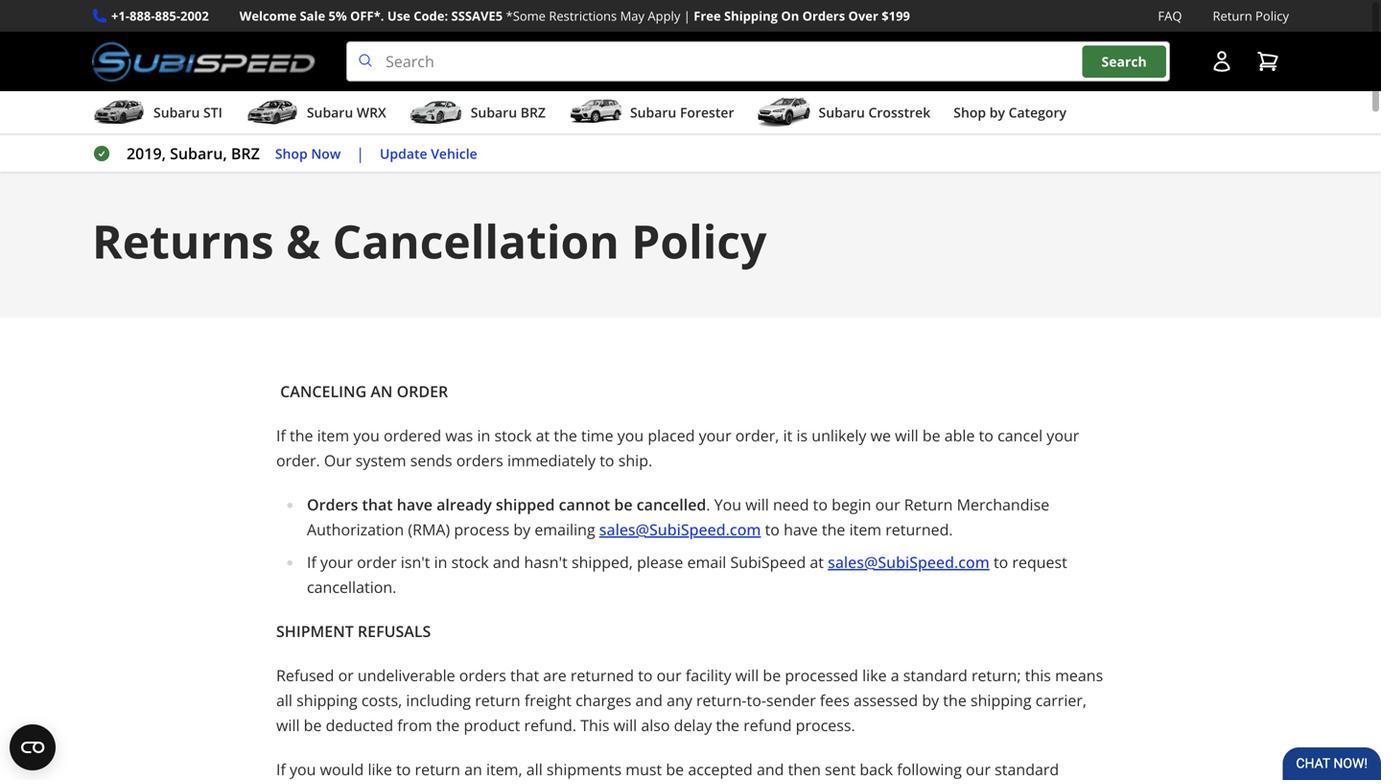 Task type: vqa. For each thing, say whether or not it's contained in the screenshot.
Blog link
no



Task type: locate. For each thing, give the bounding box(es) containing it.
and
[[493, 552, 520, 572], [636, 690, 663, 711], [757, 759, 784, 780]]

subaru,
[[170, 143, 227, 164]]

to left request
[[994, 552, 1009, 572]]

in right "isn't"
[[434, 552, 448, 572]]

faq link
[[1159, 6, 1183, 26]]

subaru for subaru forester
[[630, 103, 677, 121]]

5 subaru from the left
[[819, 103, 865, 121]]

product
[[464, 715, 520, 736]]

shipped,
[[572, 552, 633, 572]]

0 horizontal spatial that
[[362, 494, 393, 515]]

by left category
[[990, 103, 1005, 121]]

you inside if you would like to return an item, all shipments must be accepted and then sent back following our standard
[[290, 759, 316, 780]]

0 vertical spatial if
[[276, 425, 286, 446]]

shop inside dropdown button
[[954, 103, 986, 121]]

0 horizontal spatial have
[[397, 494, 433, 515]]

2 horizontal spatial our
[[966, 759, 991, 780]]

cannot
[[559, 494, 610, 515]]

shop left now
[[275, 144, 308, 162]]

your up cancellation.
[[320, 552, 353, 572]]

1 horizontal spatial |
[[684, 7, 691, 24]]

1 vertical spatial have
[[784, 519, 818, 540]]

you
[[715, 494, 742, 515]]

2 vertical spatial by
[[922, 690, 939, 711]]

0 vertical spatial have
[[397, 494, 433, 515]]

if left would at the left of the page
[[276, 759, 286, 780]]

all inside refused or undeliverable orders that are returned to our facility will be processed like a standard return; this means all shipping costs, including return freight charges and any return-to-sender fees assessed by the shipping carrier, will be deducted from the product refund. this will also delay the refund process.
[[276, 690, 293, 711]]

0 horizontal spatial you
[[290, 759, 316, 780]]

refund. this
[[524, 715, 610, 736]]

policy
[[1256, 7, 1290, 24], [632, 209, 767, 272]]

if inside if you would like to return an item, all shipments must be accepted and then sent back following our standard
[[276, 759, 286, 780]]

our up the 'any'
[[657, 665, 682, 686]]

0 vertical spatial brz
[[521, 103, 546, 121]]

orders up 'authorization'
[[307, 494, 358, 515]]

free
[[694, 7, 721, 24]]

all right item,
[[527, 759, 543, 780]]

if you would like to return an item, all shipments must be accepted and then sent back following our standard
[[276, 759, 1059, 780]]

sales@subispeed.com link down "cancelled"
[[599, 519, 761, 540]]

1 horizontal spatial sales@subispeed.com
[[828, 552, 990, 572]]

1 vertical spatial return
[[415, 759, 460, 780]]

item up our
[[317, 425, 349, 446]]

0 vertical spatial all
[[276, 690, 293, 711]]

from
[[397, 715, 432, 736]]

2 horizontal spatial your
[[1047, 425, 1080, 446]]

and left hasn't
[[493, 552, 520, 572]]

subaru up now
[[307, 103, 353, 121]]

faq
[[1159, 7, 1183, 24]]

also
[[641, 715, 670, 736]]

return up button image
[[1213, 7, 1253, 24]]

0 vertical spatial by
[[990, 103, 1005, 121]]

subaru sti
[[154, 103, 222, 121]]

shipment
[[276, 621, 354, 642]]

freight
[[525, 690, 572, 711]]

| right now
[[356, 143, 365, 164]]

1 horizontal spatial policy
[[1256, 7, 1290, 24]]

shop by category button
[[954, 95, 1067, 133]]

if up cancellation.
[[307, 552, 316, 572]]

1 vertical spatial by
[[514, 519, 531, 540]]

0 horizontal spatial return
[[905, 494, 953, 515]]

0 vertical spatial our
[[876, 494, 901, 515]]

1 horizontal spatial in
[[477, 425, 491, 446]]

brz inside dropdown button
[[521, 103, 546, 121]]

orders up product
[[459, 665, 506, 686]]

return left the an
[[415, 759, 460, 780]]

time
[[581, 425, 614, 446]]

if inside if the item you ordered was in stock at the time you placed your order, it is unlikely we will be able to cancel your order. our system sends orders immediately to ship.
[[276, 425, 286, 446]]

brz right subaru,
[[231, 143, 260, 164]]

1 horizontal spatial return
[[1213, 7, 1253, 24]]

in
[[477, 425, 491, 446], [434, 552, 448, 572]]

subaru right a subaru crosstrek thumbnail image on the top of page
[[819, 103, 865, 121]]

subaru left forester
[[630, 103, 677, 121]]

0 vertical spatial in
[[477, 425, 491, 446]]

hasn't
[[524, 552, 568, 572]]

our right the following at bottom
[[966, 759, 991, 780]]

0 vertical spatial item
[[317, 425, 349, 446]]

0 horizontal spatial item
[[317, 425, 349, 446]]

subaru up "vehicle"
[[471, 103, 517, 121]]

1 vertical spatial stock
[[452, 552, 489, 572]]

1 horizontal spatial shipping
[[971, 690, 1032, 711]]

1 vertical spatial and
[[636, 690, 663, 711]]

like left a
[[863, 665, 887, 686]]

1 horizontal spatial brz
[[521, 103, 546, 121]]

subaru
[[154, 103, 200, 121], [307, 103, 353, 121], [471, 103, 517, 121], [630, 103, 677, 121], [819, 103, 865, 121]]

1 horizontal spatial like
[[863, 665, 887, 686]]

sales@subispeed.com down returned.
[[828, 552, 990, 572]]

1 horizontal spatial your
[[699, 425, 732, 446]]

1 horizontal spatial at
[[810, 552, 824, 572]]

shipping down or
[[297, 690, 358, 711]]

subaru wrx button
[[246, 95, 386, 133]]

orders
[[803, 7, 845, 24], [307, 494, 358, 515]]

0 horizontal spatial shipping
[[297, 690, 358, 711]]

like right would at the left of the page
[[368, 759, 392, 780]]

you up system
[[353, 425, 380, 446]]

0 vertical spatial orders
[[456, 450, 504, 471]]

0 vertical spatial like
[[863, 665, 887, 686]]

to down time
[[600, 450, 615, 471]]

2019,
[[127, 143, 166, 164]]

standard
[[904, 665, 968, 686], [995, 759, 1059, 780]]

search input field
[[346, 41, 1171, 82]]

by
[[990, 103, 1005, 121], [514, 519, 531, 540], [922, 690, 939, 711]]

the
[[290, 425, 313, 446], [554, 425, 578, 446], [822, 519, 846, 540], [943, 690, 967, 711], [436, 715, 460, 736], [716, 715, 740, 736]]

1 horizontal spatial our
[[876, 494, 901, 515]]

would
[[320, 759, 364, 780]]

at right subispeed
[[810, 552, 824, 572]]

ship.
[[619, 450, 653, 471]]

return up returned.
[[905, 494, 953, 515]]

you left would at the left of the page
[[290, 759, 316, 780]]

1 vertical spatial all
[[527, 759, 543, 780]]

orders
[[456, 450, 504, 471], [459, 665, 506, 686]]

your left order,
[[699, 425, 732, 446]]

if up the order.
[[276, 425, 286, 446]]

that up 'authorization'
[[362, 494, 393, 515]]

cancelled
[[637, 494, 707, 515]]

0 horizontal spatial your
[[320, 552, 353, 572]]

1 vertical spatial item
[[850, 519, 882, 540]]

0 vertical spatial stock
[[495, 425, 532, 446]]

2 vertical spatial and
[[757, 759, 784, 780]]

0 vertical spatial sales@subispeed.com
[[599, 519, 761, 540]]

to inside to request cancellation.
[[994, 552, 1009, 572]]

1 vertical spatial if
[[307, 552, 316, 572]]

sales@subispeed.com link down returned.
[[828, 552, 990, 572]]

and up also
[[636, 690, 663, 711]]

item,
[[486, 759, 523, 780]]

0 horizontal spatial orders
[[307, 494, 358, 515]]

and left then
[[757, 759, 784, 780]]

you up ship.
[[618, 425, 644, 446]]

1 vertical spatial shop
[[275, 144, 308, 162]]

0 vertical spatial that
[[362, 494, 393, 515]]

canceling
[[280, 381, 367, 402]]

1 vertical spatial standard
[[995, 759, 1059, 780]]

0 vertical spatial policy
[[1256, 7, 1290, 24]]

2 horizontal spatial by
[[990, 103, 1005, 121]]

have down need
[[784, 519, 818, 540]]

0 vertical spatial at
[[536, 425, 550, 446]]

1 vertical spatial in
[[434, 552, 448, 572]]

by inside shop by category dropdown button
[[990, 103, 1005, 121]]

0 horizontal spatial and
[[493, 552, 520, 572]]

are
[[543, 665, 567, 686]]

if for if the item you ordered was in stock at the time you placed your order, it is unlikely we will be able to cancel your order. our system sends orders immediately to ship.
[[276, 425, 286, 446]]

standard inside if you would like to return an item, all shipments must be accepted and then sent back following our standard
[[995, 759, 1059, 780]]

in right 'was' on the left bottom of page
[[477, 425, 491, 446]]

1 vertical spatial return
[[905, 494, 953, 515]]

1 horizontal spatial have
[[784, 519, 818, 540]]

1 vertical spatial that
[[510, 665, 539, 686]]

1 vertical spatial our
[[657, 665, 682, 686]]

1 horizontal spatial shop
[[954, 103, 986, 121]]

be left able
[[923, 425, 941, 446]]

button image
[[1211, 50, 1234, 73]]

1 horizontal spatial return
[[475, 690, 521, 711]]

return inside refused or undeliverable orders that are returned to our facility will be processed like a standard return; this means all shipping costs, including return freight charges and any return-to-sender fees assessed by the shipping carrier, will be deducted from the product refund. this will also delay the refund process.
[[475, 690, 521, 711]]

1 horizontal spatial sales@subispeed.com link
[[828, 552, 990, 572]]

stock up immediately
[[495, 425, 532, 446]]

your right the cancel
[[1047, 425, 1080, 446]]

0 vertical spatial return
[[1213, 7, 1253, 24]]

order
[[397, 381, 448, 402]]

0 vertical spatial standard
[[904, 665, 968, 686]]

1 vertical spatial like
[[368, 759, 392, 780]]

standard down carrier,
[[995, 759, 1059, 780]]

the down begin
[[822, 519, 846, 540]]

a subaru brz thumbnail image image
[[409, 98, 463, 127]]

4 subaru from the left
[[630, 103, 677, 121]]

at
[[536, 425, 550, 446], [810, 552, 824, 572]]

1 vertical spatial sales@subispeed.com link
[[828, 552, 990, 572]]

assessed
[[854, 690, 918, 711]]

1 horizontal spatial all
[[527, 759, 543, 780]]

0 horizontal spatial standard
[[904, 665, 968, 686]]

to right returned
[[638, 665, 653, 686]]

1 horizontal spatial orders
[[803, 7, 845, 24]]

| left free
[[684, 7, 691, 24]]

that left are
[[510, 665, 539, 686]]

will inside . you will need to begin our return merchandise authorization (rma) process by emailing
[[746, 494, 769, 515]]

was
[[446, 425, 473, 446]]

0 horizontal spatial policy
[[632, 209, 767, 272]]

have up (rma)
[[397, 494, 433, 515]]

0 horizontal spatial brz
[[231, 143, 260, 164]]

0 horizontal spatial like
[[368, 759, 392, 780]]

our right begin
[[876, 494, 901, 515]]

at up immediately
[[536, 425, 550, 446]]

1 horizontal spatial that
[[510, 665, 539, 686]]

shipping down return;
[[971, 690, 1032, 711]]

subaru crosstrek button
[[758, 95, 931, 133]]

will up to-
[[736, 665, 759, 686]]

by right assessed
[[922, 690, 939, 711]]

search
[[1102, 52, 1147, 70]]

brz left a subaru forester thumbnail image
[[521, 103, 546, 121]]

orders down 'was' on the left bottom of page
[[456, 450, 504, 471]]

stock down process
[[452, 552, 489, 572]]

|
[[684, 7, 691, 24], [356, 143, 365, 164]]

policy inside return policy "link"
[[1256, 7, 1290, 24]]

order
[[357, 552, 397, 572]]

shop left category
[[954, 103, 986, 121]]

shop
[[954, 103, 986, 121], [275, 144, 308, 162]]

sender
[[767, 690, 816, 711]]

1 subaru from the left
[[154, 103, 200, 121]]

to right need
[[813, 494, 828, 515]]

open widget image
[[10, 724, 56, 770]]

0 horizontal spatial shop
[[275, 144, 308, 162]]

to right able
[[979, 425, 994, 446]]

1 vertical spatial at
[[810, 552, 824, 572]]

subaru brz
[[471, 103, 546, 121]]

by down the shipped
[[514, 519, 531, 540]]

0 horizontal spatial sales@subispeed.com
[[599, 519, 761, 540]]

by inside refused or undeliverable orders that are returned to our facility will be processed like a standard return; this means all shipping costs, including return freight charges and any return-to-sender fees assessed by the shipping carrier, will be deducted from the product refund. this will also delay the refund process.
[[922, 690, 939, 711]]

a subaru crosstrek thumbnail image image
[[758, 98, 811, 127]]

refused or undeliverable orders that are returned to our facility will be processed like a standard return; this means all shipping costs, including return freight charges and any return-to-sender fees assessed by the shipping carrier, will be deducted from the product refund. this will also delay the refund process.
[[276, 665, 1104, 736]]

2 horizontal spatial and
[[757, 759, 784, 780]]

be left deducted
[[304, 715, 322, 736]]

0 vertical spatial sales@subispeed.com link
[[599, 519, 761, 540]]

will right you
[[746, 494, 769, 515]]

2 subaru from the left
[[307, 103, 353, 121]]

is
[[797, 425, 808, 446]]

0 horizontal spatial all
[[276, 690, 293, 711]]

885-
[[155, 7, 180, 24]]

carrier,
[[1036, 690, 1087, 711]]

email
[[688, 552, 727, 572]]

will inside if the item you ordered was in stock at the time you placed your order, it is unlikely we will be able to cancel your order. our system sends orders immediately to ship.
[[895, 425, 919, 446]]

all
[[276, 690, 293, 711], [527, 759, 543, 780]]

authorization
[[307, 519, 404, 540]]

0 horizontal spatial in
[[434, 552, 448, 572]]

that
[[362, 494, 393, 515], [510, 665, 539, 686]]

orders right the on
[[803, 7, 845, 24]]

0 horizontal spatial return
[[415, 759, 460, 780]]

0 vertical spatial shop
[[954, 103, 986, 121]]

cancellation
[[333, 209, 620, 272]]

all inside if you would like to return an item, all shipments must be accepted and then sent back following our standard
[[527, 759, 543, 780]]

cancellation.
[[307, 577, 397, 597]]

2 horizontal spatial you
[[618, 425, 644, 446]]

subaru left sti
[[154, 103, 200, 121]]

an
[[371, 381, 393, 402]]

on
[[781, 7, 800, 24]]

standard right a
[[904, 665, 968, 686]]

0 vertical spatial return
[[475, 690, 521, 711]]

0 horizontal spatial our
[[657, 665, 682, 686]]

if
[[276, 425, 286, 446], [307, 552, 316, 572], [276, 759, 286, 780]]

means
[[1056, 665, 1104, 686]]

0 vertical spatial orders
[[803, 7, 845, 24]]

1 horizontal spatial by
[[922, 690, 939, 711]]

will right we
[[895, 425, 919, 446]]

sales@subispeed.com
[[599, 519, 761, 540], [828, 552, 990, 572]]

orders inside if the item you ordered was in stock at the time you placed your order, it is unlikely we will be able to cancel your order. our system sends orders immediately to ship.
[[456, 450, 504, 471]]

1 vertical spatial brz
[[231, 143, 260, 164]]

return up product
[[475, 690, 521, 711]]

0 horizontal spatial at
[[536, 425, 550, 446]]

item down begin
[[850, 519, 882, 540]]

3 subaru from the left
[[471, 103, 517, 121]]

sales@subispeed.com down "cancelled"
[[599, 519, 761, 540]]

to down the from
[[396, 759, 411, 780]]

1 vertical spatial orders
[[459, 665, 506, 686]]

all down "refused"
[[276, 690, 293, 711]]

refusals
[[358, 621, 431, 642]]

to inside if you would like to return an item, all shipments must be accepted and then sent back following our standard
[[396, 759, 411, 780]]

0 horizontal spatial |
[[356, 143, 365, 164]]

1 horizontal spatial stock
[[495, 425, 532, 446]]

be right must at the bottom left of the page
[[666, 759, 684, 780]]

any
[[667, 690, 693, 711]]

2 vertical spatial if
[[276, 759, 286, 780]]

1 horizontal spatial standard
[[995, 759, 1059, 780]]

be
[[923, 425, 941, 446], [614, 494, 633, 515], [763, 665, 781, 686], [304, 715, 322, 736], [666, 759, 684, 780]]



Task type: describe. For each thing, give the bounding box(es) containing it.
sends
[[410, 450, 452, 471]]

it
[[783, 425, 793, 446]]

shop for shop now
[[275, 144, 308, 162]]

a
[[891, 665, 900, 686]]

need
[[773, 494, 809, 515]]

1 horizontal spatial you
[[353, 425, 380, 446]]

our inside refused or undeliverable orders that are returned to our facility will be processed like a standard return; this means all shipping costs, including return freight charges and any return-to-sender fees assessed by the shipping carrier, will be deducted from the product refund. this will also delay the refund process.
[[657, 665, 682, 686]]

to request cancellation.
[[307, 552, 1068, 597]]

2019, subaru, brz
[[127, 143, 260, 164]]

refund
[[744, 715, 792, 736]]

forester
[[680, 103, 735, 121]]

immediately
[[508, 450, 596, 471]]

shop now
[[275, 144, 341, 162]]

welcome sale 5% off*. use code: sssave5 *some restrictions may apply | free shipping on orders over $199
[[240, 7, 911, 24]]

we
[[871, 425, 891, 446]]

to inside refused or undeliverable orders that are returned to our facility will be processed like a standard return; this means all shipping costs, including return freight charges and any return-to-sender fees assessed by the shipping carrier, will be deducted from the product refund. this will also delay the refund process.
[[638, 665, 653, 686]]

placed
[[648, 425, 695, 446]]

then
[[788, 759, 821, 780]]

will down "refused"
[[276, 715, 300, 736]]

the down 'including'
[[436, 715, 460, 736]]

to down need
[[765, 519, 780, 540]]

deducted
[[326, 715, 394, 736]]

order,
[[736, 425, 780, 446]]

and inside refused or undeliverable orders that are returned to our facility will be processed like a standard return; this means all shipping costs, including return freight charges and any return-to-sender fees assessed by the shipping carrier, will be deducted from the product refund. this will also delay the refund process.
[[636, 690, 663, 711]]

subaru for subaru wrx
[[307, 103, 353, 121]]

shop now link
[[275, 143, 341, 165]]

the up immediately
[[554, 425, 578, 446]]

sssave5
[[451, 7, 503, 24]]

return inside . you will need to begin our return merchandise authorization (rma) process by emailing
[[905, 494, 953, 515]]

be right cannot
[[614, 494, 633, 515]]

return;
[[972, 665, 1021, 686]]

like inside refused or undeliverable orders that are returned to our facility will be processed like a standard return; this means all shipping costs, including return freight charges and any return-to-sender fees assessed by the shipping carrier, will be deducted from the product refund. this will also delay the refund process.
[[863, 665, 887, 686]]

subaru for subaru sti
[[154, 103, 200, 121]]

at inside if the item you ordered was in stock at the time you placed your order, it is unlikely we will be able to cancel your order. our system sends orders immediately to ship.
[[536, 425, 550, 446]]

subaru crosstrek
[[819, 103, 931, 121]]

subaru for subaru crosstrek
[[819, 103, 865, 121]]

restrictions
[[549, 7, 617, 24]]

+1-888-885-2002
[[111, 7, 209, 24]]

that inside refused or undeliverable orders that are returned to our facility will be processed like a standard return; this means all shipping costs, including return freight charges and any return-to-sender fees assessed by the shipping carrier, will be deducted from the product refund. this will also delay the refund process.
[[510, 665, 539, 686]]

unlikely
[[812, 425, 867, 446]]

subaru for subaru brz
[[471, 103, 517, 121]]

0 vertical spatial |
[[684, 7, 691, 24]]

to inside . you will need to begin our return merchandise authorization (rma) process by emailing
[[813, 494, 828, 515]]

return inside if you would like to return an item, all shipments must be accepted and then sent back following our standard
[[415, 759, 460, 780]]

a subaru forester thumbnail image image
[[569, 98, 623, 127]]

orders inside refused or undeliverable orders that are returned to our facility will be processed like a standard return; this means all shipping costs, including return freight charges and any return-to-sender fees assessed by the shipping carrier, will be deducted from the product refund. this will also delay the refund process.
[[459, 665, 506, 686]]

have for to
[[784, 519, 818, 540]]

by inside . you will need to begin our return merchandise authorization (rma) process by emailing
[[514, 519, 531, 540]]

1 vertical spatial policy
[[632, 209, 767, 272]]

a subaru wrx thumbnail image image
[[246, 98, 299, 127]]

begin
[[832, 494, 872, 515]]

sale
[[300, 7, 325, 24]]

shipment refusals
[[276, 621, 431, 642]]

a subaru sti thumbnail image image
[[92, 98, 146, 127]]

returns & cancellation policy
[[92, 209, 767, 272]]

1 shipping from the left
[[297, 690, 358, 711]]

*some
[[506, 7, 546, 24]]

costs,
[[362, 690, 402, 711]]

process.
[[796, 715, 856, 736]]

an
[[464, 759, 482, 780]]

update
[[380, 144, 428, 162]]

2 shipping from the left
[[971, 690, 1032, 711]]

return-
[[697, 690, 747, 711]]

category
[[1009, 103, 1067, 121]]

the up the order.
[[290, 425, 313, 446]]

shop for shop by category
[[954, 103, 986, 121]]

over
[[849, 7, 879, 24]]

ordered
[[384, 425, 442, 446]]

return policy link
[[1213, 6, 1290, 26]]

use
[[387, 7, 411, 24]]

be inside if you would like to return an item, all shipments must be accepted and then sent back following our standard
[[666, 759, 684, 780]]

0 horizontal spatial stock
[[452, 552, 489, 572]]

returns
[[92, 209, 274, 272]]

be up to-
[[763, 665, 781, 686]]

update vehicle
[[380, 144, 478, 162]]

request
[[1013, 552, 1068, 572]]

order.
[[276, 450, 320, 471]]

if for if you would like to return an item, all shipments must be accepted and then sent back following our standard
[[276, 759, 286, 780]]

able
[[945, 425, 975, 446]]

emailing
[[535, 519, 595, 540]]

sti
[[203, 103, 222, 121]]

the down return-
[[716, 715, 740, 736]]

&
[[286, 209, 321, 272]]

will left also
[[614, 715, 637, 736]]

code:
[[414, 7, 448, 24]]

subaru sti button
[[92, 95, 222, 133]]

our inside . you will need to begin our return merchandise authorization (rma) process by emailing
[[876, 494, 901, 515]]

0 vertical spatial and
[[493, 552, 520, 572]]

subaru forester button
[[569, 95, 735, 133]]

stock inside if the item you ordered was in stock at the time you placed your order, it is unlikely we will be able to cancel your order. our system sends orders immediately to ship.
[[495, 425, 532, 446]]

system
[[356, 450, 406, 471]]

fees
[[820, 690, 850, 711]]

if your order isn't in stock and hasn't shipped, please email subispeed at sales@subispeed.com
[[307, 552, 990, 572]]

vehicle
[[431, 144, 478, 162]]

our
[[324, 450, 352, 471]]

delay
[[674, 715, 712, 736]]

subaru wrx
[[307, 103, 386, 121]]

$199
[[882, 7, 911, 24]]

and inside if you would like to return an item, all shipments must be accepted and then sent back following our standard
[[757, 759, 784, 780]]

+1-888-885-2002 link
[[111, 6, 209, 26]]

or
[[338, 665, 354, 686]]

isn't
[[401, 552, 430, 572]]

. you will need to begin our return merchandise authorization (rma) process by emailing
[[307, 494, 1050, 540]]

+1-
[[111, 7, 130, 24]]

if for if your order isn't in stock and hasn't shipped, please email subispeed at sales@subispeed.com
[[307, 552, 316, 572]]

0 horizontal spatial sales@subispeed.com link
[[599, 519, 761, 540]]

please
[[637, 552, 684, 572]]

back
[[860, 759, 893, 780]]

sent
[[825, 759, 856, 780]]

shop by category
[[954, 103, 1067, 121]]

2002
[[180, 7, 209, 24]]

in inside if the item you ordered was in stock at the time you placed your order, it is unlikely we will be able to cancel your order. our system sends orders immediately to ship.
[[477, 425, 491, 446]]

return inside return policy "link"
[[1213, 7, 1253, 24]]

crosstrek
[[869, 103, 931, 121]]

subispeed logo image
[[92, 41, 316, 82]]

1 vertical spatial orders
[[307, 494, 358, 515]]

standard inside refused or undeliverable orders that are returned to our facility will be processed like a standard return; this means all shipping costs, including return freight charges and any return-to-sender fees assessed by the shipping carrier, will be deducted from the product refund. this will also delay the refund process.
[[904, 665, 968, 686]]

processed
[[785, 665, 859, 686]]

apply
[[648, 7, 681, 24]]

our inside if you would like to return an item, all shipments must be accepted and then sent back following our standard
[[966, 759, 991, 780]]

1 horizontal spatial item
[[850, 519, 882, 540]]

now
[[311, 144, 341, 162]]

have for that
[[397, 494, 433, 515]]

off*.
[[350, 7, 384, 24]]

the right assessed
[[943, 690, 967, 711]]

refused
[[276, 665, 334, 686]]

item inside if the item you ordered was in stock at the time you placed your order, it is unlikely we will be able to cancel your order. our system sends orders immediately to ship.
[[317, 425, 349, 446]]

like inside if you would like to return an item, all shipments must be accepted and then sent back following our standard
[[368, 759, 392, 780]]

be inside if the item you ordered was in stock at the time you placed your order, it is unlikely we will be able to cancel your order. our system sends orders immediately to ship.
[[923, 425, 941, 446]]

this
[[1025, 665, 1052, 686]]

1 vertical spatial sales@subispeed.com
[[828, 552, 990, 572]]

update vehicle button
[[380, 143, 478, 165]]

process
[[454, 519, 510, 540]]

1 vertical spatial |
[[356, 143, 365, 164]]

orders that have already shipped cannot be cancelled
[[307, 494, 707, 515]]

sales@subispeed.com to have the item returned.
[[599, 519, 953, 540]]



